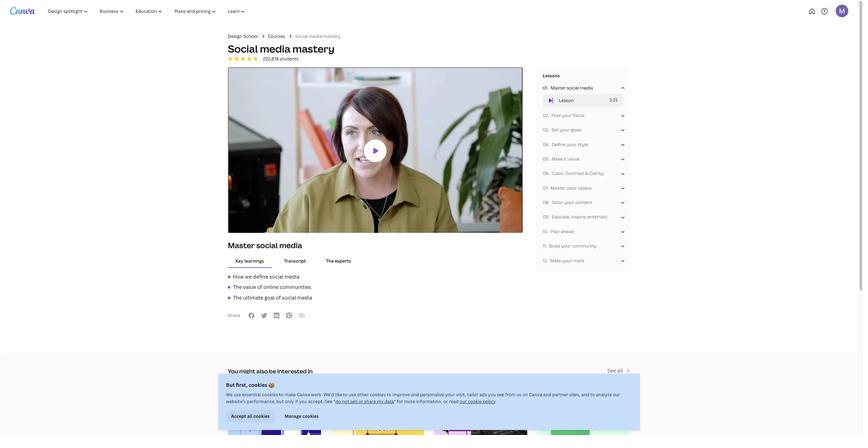 Task type: describe. For each thing, give the bounding box(es) containing it.
1 horizontal spatial you
[[488, 392, 496, 398]]

tailor
[[467, 392, 479, 398]]

10
[[543, 229, 547, 235]]

manage cookies button
[[280, 411, 324, 423]]

goals
[[571, 127, 582, 133]]

your for content
[[565, 200, 575, 206]]

design school social media mastery master social media image
[[229, 68, 522, 234]]

master social media
[[228, 241, 302, 251]]

you
[[228, 368, 238, 376]]

performance,
[[247, 399, 276, 405]]

your inside we use essential cookies to make canva work. we'd like to use other cookies to improve and personalize your visit, tailor ads you see from us on canva and partner sites, and to analyze our website's performance, but only if you accept. see "
[[446, 392, 455, 398]]

plan
[[551, 229, 560, 235]]

1 or from the left
[[359, 399, 363, 405]]

cookies inside button
[[303, 414, 319, 420]]

ads
[[480, 392, 487, 398]]

website's
[[226, 399, 246, 405]]

. for 08
[[549, 200, 550, 206]]

from
[[506, 392, 516, 398]]

. for 06
[[549, 171, 550, 177]]

the experts button
[[319, 256, 359, 268]]

1:21
[[610, 97, 618, 103]]

12 . make your mark
[[543, 258, 584, 264]]

03
[[543, 127, 548, 133]]

inspire,
[[571, 214, 587, 220]]

be
[[269, 368, 276, 376]]

all for see
[[618, 368, 623, 375]]

11 . build your community
[[543, 243, 597, 249]]

do not sell or share my data link
[[336, 399, 394, 405]]

information,
[[416, 399, 443, 405]]

09
[[543, 214, 548, 220]]

06 . color, contrast & clarity
[[543, 171, 604, 177]]

2 and from the left
[[543, 392, 551, 398]]

educate,
[[552, 214, 570, 220]]

data
[[385, 399, 394, 405]]

. for 03
[[548, 127, 549, 133]]

master for master social media
[[551, 85, 566, 91]]

us
[[517, 392, 522, 398]]

12
[[543, 258, 547, 264]]

1 vertical spatial of
[[276, 295, 281, 302]]

key
[[236, 259, 243, 265]]

analyze
[[596, 392, 612, 398]]

your for goals
[[560, 127, 570, 133]]

4 to from the left
[[591, 392, 595, 398]]

online
[[264, 284, 279, 291]]

master for master your videos
[[551, 185, 566, 191]]

. for 12
[[547, 258, 548, 264]]

accept all cookies button
[[226, 411, 275, 423]]

build
[[550, 243, 560, 249]]

for
[[397, 399, 403, 405]]

11
[[543, 243, 546, 249]]

01
[[543, 85, 548, 91]]

the for the value of online communities
[[233, 284, 242, 291]]

other
[[357, 392, 369, 398]]

sell
[[350, 399, 358, 405]]

0 vertical spatial see
[[607, 368, 616, 375]]

we'd
[[324, 392, 334, 398]]

07 . master your videos
[[543, 185, 592, 191]]

tailor
[[552, 200, 564, 206]]

. for 10
[[547, 229, 548, 235]]

key learnings button
[[228, 256, 272, 268]]

how we define social media
[[233, 274, 300, 281]]

cookies up essential
[[249, 382, 267, 389]]

key learnings
[[236, 259, 264, 265]]

improve
[[393, 392, 410, 398]]

🍪
[[269, 382, 275, 389]]

if
[[295, 399, 298, 405]]

1 vertical spatial mastery
[[293, 42, 335, 56]]

. for 09
[[548, 214, 549, 220]]

how
[[233, 274, 244, 281]]

also
[[256, 368, 268, 376]]

0 vertical spatial social media mastery
[[295, 33, 341, 39]]

content
[[576, 200, 593, 206]]

partner
[[553, 392, 569, 398]]

work.
[[311, 392, 323, 398]]

1 vertical spatial social media mastery
[[228, 42, 335, 56]]

print advertising image
[[538, 381, 631, 436]]

but
[[226, 382, 235, 389]]

. for 04
[[549, 142, 550, 148]]

community
[[573, 243, 597, 249]]

2 or from the left
[[444, 399, 448, 405]]

222,878 students
[[263, 56, 299, 62]]

focus
[[573, 113, 585, 118]]

value
[[243, 284, 256, 291]]

do not sell or share my data " for more information, or read our cookie policy .
[[336, 399, 497, 405]]

only
[[285, 399, 294, 405]]

define
[[253, 274, 268, 281]]

see all link
[[607, 368, 631, 376]]

03 . set your goals
[[543, 127, 582, 133]]

mark
[[574, 258, 584, 264]]

your for videos
[[567, 185, 577, 191]]

2 canva from the left
[[529, 392, 542, 398]]

02 . find your focus
[[543, 113, 585, 118]]

on
[[523, 392, 528, 398]]

students
[[280, 56, 299, 62]]

see
[[497, 392, 504, 398]]

but
[[277, 399, 284, 405]]

make for make your mark
[[550, 258, 562, 264]]

find
[[552, 113, 561, 118]]

design school link
[[228, 33, 258, 40]]

10 . plan ahead
[[543, 229, 574, 235]]

04
[[543, 142, 549, 148]]

getting started with canva for education image
[[331, 381, 424, 436]]



Task type: locate. For each thing, give the bounding box(es) containing it.
we
[[226, 392, 233, 398]]

see up analyze
[[607, 368, 616, 375]]

my
[[377, 399, 384, 405]]

1 to from the left
[[279, 392, 284, 398]]

cookie
[[468, 399, 482, 405]]

0 horizontal spatial and
[[411, 392, 419, 398]]

learnings
[[244, 259, 264, 265]]

visit,
[[456, 392, 466, 398]]

and left partner
[[543, 392, 551, 398]]

share
[[364, 399, 376, 405]]

cookies down performance, on the left
[[254, 414, 270, 420]]

01 . master social media
[[543, 85, 593, 91]]

our inside we use essential cookies to make canva work. we'd like to use other cookies to improve and personalize your visit, tailor ads you see from us on canva and partner sites, and to analyze our website's performance, but only if you accept. see "
[[613, 392, 620, 398]]

ds lp course thumbnails (1) image
[[228, 381, 321, 436]]

to left analyze
[[591, 392, 595, 398]]

the for the ultimate goal of social media
[[233, 295, 242, 302]]

1 horizontal spatial canva
[[529, 392, 542, 398]]

0 vertical spatial make
[[552, 156, 563, 162]]

we use essential cookies to make canva work. we'd like to use other cookies to improve and personalize your visit, tailor ads you see from us on canva and partner sites, and to analyze our website's performance, but only if you accept. see "
[[226, 392, 620, 405]]

entertain
[[588, 214, 608, 220]]

make right '12'
[[550, 258, 562, 264]]

to up data
[[387, 392, 392, 398]]

your right 'set'
[[560, 127, 570, 133]]

3 to from the left
[[387, 392, 392, 398]]

you right if
[[299, 399, 307, 405]]

social right courses
[[295, 33, 308, 39]]

. for 02
[[548, 113, 549, 118]]

1 vertical spatial social
[[228, 42, 258, 56]]

ultimate
[[243, 295, 263, 302]]

0 horizontal spatial of
[[257, 284, 262, 291]]

2 vertical spatial the
[[233, 295, 242, 302]]

you up the "policy"
[[488, 392, 496, 398]]

social up the value of online communities
[[270, 274, 284, 281]]

manage cookies
[[285, 414, 319, 420]]

1 canva from the left
[[297, 392, 310, 398]]

0 vertical spatial you
[[488, 392, 496, 398]]

0 vertical spatial our
[[613, 392, 620, 398]]

. for 11
[[546, 243, 547, 249]]

canva up if
[[297, 392, 310, 398]]

master right 07
[[551, 185, 566, 191]]

1 horizontal spatial and
[[543, 392, 551, 398]]

0 vertical spatial of
[[257, 284, 262, 291]]

see down we'd
[[325, 399, 333, 405]]

the for the experts
[[326, 259, 334, 265]]

1 vertical spatial the
[[233, 284, 242, 291]]

social up lesson on the right
[[567, 85, 579, 91]]

goal
[[265, 295, 275, 302]]

interested
[[277, 368, 307, 376]]

in
[[308, 368, 313, 376]]

1 horizontal spatial see
[[607, 368, 616, 375]]

1 and from the left
[[411, 392, 419, 398]]

1 vertical spatial master
[[551, 185, 566, 191]]

04 . define your style
[[543, 142, 589, 148]]

your for style
[[567, 142, 577, 148]]

0 horizontal spatial use
[[234, 392, 241, 398]]

social down communities
[[282, 295, 296, 302]]

accept all cookies
[[231, 414, 270, 420]]

contrast
[[565, 171, 585, 177]]

our right analyze
[[613, 392, 620, 398]]

visual
[[568, 156, 580, 162]]

transcript button
[[277, 256, 314, 268]]

1 horizontal spatial our
[[613, 392, 620, 398]]

make
[[285, 392, 296, 398]]

courses link
[[268, 33, 285, 40]]

1 vertical spatial make
[[550, 258, 562, 264]]

1 vertical spatial our
[[460, 399, 467, 405]]

master right 01
[[551, 85, 566, 91]]

0 horizontal spatial social
[[228, 42, 258, 56]]

make
[[552, 156, 563, 162], [550, 258, 562, 264]]

2 " from the left
[[394, 399, 396, 405]]

05
[[543, 156, 548, 162]]

0 vertical spatial social
[[295, 33, 308, 39]]

accept
[[231, 414, 246, 420]]

social
[[295, 33, 308, 39], [228, 42, 258, 56]]

communities
[[280, 284, 311, 291]]

2 vertical spatial master
[[228, 241, 255, 251]]

2 use from the left
[[349, 392, 356, 398]]

transcript
[[284, 259, 306, 265]]

top level navigation element
[[43, 5, 272, 18]]

0 horizontal spatial you
[[299, 399, 307, 405]]

videos
[[578, 185, 592, 191]]

your right find in the top of the page
[[562, 113, 572, 118]]

see inside we use essential cookies to make canva work. we'd like to use other cookies to improve and personalize your visit, tailor ads you see from us on canva and partner sites, and to analyze our website's performance, but only if you accept. see "
[[325, 399, 333, 405]]

or left read
[[444, 399, 448, 405]]

your for focus
[[562, 113, 572, 118]]

" down the like
[[334, 399, 336, 405]]

1 horizontal spatial social
[[295, 33, 308, 39]]

09 . educate, inspire, entertain
[[543, 214, 608, 220]]

not
[[342, 399, 349, 405]]

3 and from the left
[[582, 392, 590, 398]]

" inside we use essential cookies to make canva work. we'd like to use other cookies to improve and personalize your visit, tailor ads you see from us on canva and partner sites, and to analyze our website's performance, but only if you accept. see "
[[334, 399, 336, 405]]

your left videos
[[567, 185, 577, 191]]

2 horizontal spatial and
[[582, 392, 590, 398]]

"
[[334, 399, 336, 405], [394, 399, 396, 405]]

canva right on
[[529, 392, 542, 398]]

media
[[309, 33, 322, 39], [260, 42, 291, 56], [580, 85, 593, 91], [279, 241, 302, 251], [285, 274, 300, 281], [297, 295, 312, 302]]

your up read
[[446, 392, 455, 398]]

0 vertical spatial all
[[618, 368, 623, 375]]

see all
[[607, 368, 623, 375]]

07
[[543, 185, 548, 191]]

your right build
[[561, 243, 572, 249]]

or right sell
[[359, 399, 363, 405]]

style
[[578, 142, 589, 148]]

to right the like
[[343, 392, 348, 398]]

master up key
[[228, 241, 255, 251]]

the experts
[[326, 259, 351, 265]]

0 horizontal spatial all
[[247, 414, 252, 420]]

your for community
[[561, 243, 572, 249]]

social up learnings
[[256, 241, 278, 251]]

1 use from the left
[[234, 392, 241, 398]]

our cookie policy link
[[460, 399, 496, 405]]

and right sites,
[[582, 392, 590, 398]]

0 vertical spatial master
[[551, 85, 566, 91]]

make left it
[[552, 156, 563, 162]]

color,
[[552, 171, 564, 177]]

cookies down 🍪 on the left bottom
[[262, 392, 278, 398]]

manage
[[285, 414, 302, 420]]

it
[[564, 156, 567, 162]]

. for 07
[[548, 185, 549, 191]]

lessons
[[543, 73, 560, 79]]

social down design school link
[[228, 42, 258, 56]]

we
[[245, 274, 252, 281]]

the inside button
[[326, 259, 334, 265]]

your
[[562, 113, 572, 118], [560, 127, 570, 133], [567, 142, 577, 148], [567, 185, 577, 191], [565, 200, 575, 206], [561, 243, 572, 249], [563, 258, 573, 264], [446, 392, 455, 398]]

" left for
[[394, 399, 396, 405]]

1 vertical spatial all
[[247, 414, 252, 420]]

to up but
[[279, 392, 284, 398]]

1 horizontal spatial all
[[618, 368, 623, 375]]

personalize
[[420, 392, 444, 398]]

use up sell
[[349, 392, 356, 398]]

all for accept
[[247, 414, 252, 420]]

might
[[239, 368, 255, 376]]

0 horizontal spatial canva
[[297, 392, 310, 398]]

&
[[585, 171, 589, 177]]

. for 05
[[548, 156, 549, 162]]

but first, cookies 🍪
[[226, 382, 275, 389]]

the left ultimate
[[233, 295, 242, 302]]

make for make it visual
[[552, 156, 563, 162]]

and up "do not sell or share my data " for more information, or read our cookie policy ." on the bottom of the page
[[411, 392, 419, 398]]

the down how
[[233, 284, 242, 291]]

1 horizontal spatial "
[[394, 399, 396, 405]]

1 vertical spatial see
[[325, 399, 333, 405]]

of right value
[[257, 284, 262, 291]]

cookies inside "button"
[[254, 414, 270, 420]]

cookies up my
[[370, 392, 386, 398]]

222,878
[[263, 56, 279, 62]]

our down the visit,
[[460, 399, 467, 405]]

1 horizontal spatial or
[[444, 399, 448, 405]]

06
[[543, 171, 549, 177]]

all inside "button"
[[247, 414, 252, 420]]

canva pro for nonprofits image
[[434, 381, 528, 436]]

of right goal
[[276, 295, 281, 302]]

ahead
[[561, 229, 574, 235]]

experts
[[335, 259, 351, 265]]

0 horizontal spatial our
[[460, 399, 467, 405]]

1 vertical spatial you
[[299, 399, 307, 405]]

.
[[548, 85, 548, 91], [548, 113, 549, 118], [548, 127, 549, 133], [549, 142, 550, 148], [548, 156, 549, 162], [549, 171, 550, 177], [548, 185, 549, 191], [549, 200, 550, 206], [548, 214, 549, 220], [547, 229, 548, 235], [546, 243, 547, 249], [547, 258, 548, 264], [496, 399, 497, 405]]

lesson
[[559, 98, 574, 104]]

1 " from the left
[[334, 399, 336, 405]]

1 horizontal spatial use
[[349, 392, 356, 398]]

share
[[228, 313, 240, 319]]

do
[[336, 399, 341, 405]]

essential
[[242, 392, 261, 398]]

your for mark
[[563, 258, 573, 264]]

. for 01
[[548, 85, 548, 91]]

you might also be interested in
[[228, 368, 313, 376]]

first,
[[236, 382, 248, 389]]

the left experts
[[326, 259, 334, 265]]

you
[[488, 392, 496, 398], [299, 399, 307, 405]]

master
[[551, 85, 566, 91], [551, 185, 566, 191], [228, 241, 255, 251]]

canva
[[297, 392, 310, 398], [529, 392, 542, 398]]

cookies down accept.
[[303, 414, 319, 420]]

your right tailor
[[565, 200, 575, 206]]

0 vertical spatial mastery
[[323, 33, 341, 39]]

2 to from the left
[[343, 392, 348, 398]]

08
[[543, 200, 549, 206]]

0 horizontal spatial see
[[325, 399, 333, 405]]

the ultimate goal of social media
[[233, 295, 312, 302]]

use up website's
[[234, 392, 241, 398]]

your left mark
[[563, 258, 573, 264]]

0 horizontal spatial or
[[359, 399, 363, 405]]

0 horizontal spatial "
[[334, 399, 336, 405]]

1 horizontal spatial of
[[276, 295, 281, 302]]

your left style
[[567, 142, 577, 148]]

02
[[543, 113, 548, 118]]

0 vertical spatial the
[[326, 259, 334, 265]]



Task type: vqa. For each thing, say whether or not it's contained in the screenshot.


